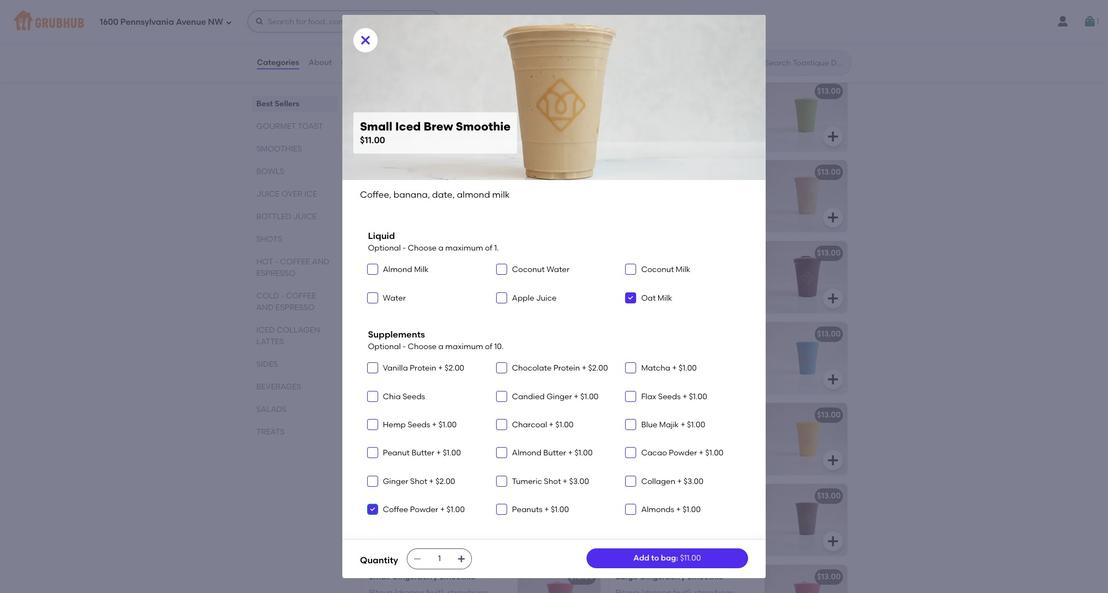 Task type: vqa. For each thing, say whether or not it's contained in the screenshot.
first $3.00 from the left
yes



Task type: describe. For each thing, give the bounding box(es) containing it.
candied ginger + $1.00
[[512, 392, 599, 402]]

agave, for large orange crush smoothie
[[699, 427, 725, 436]]

bottled juice
[[256, 212, 317, 222]]

beverages
[[256, 383, 301, 392]]

bowls
[[256, 167, 284, 176]]

1 horizontal spatial water
[[547, 265, 570, 275]]

juice over ice
[[256, 190, 317, 199]]

iced collagen lattes
[[256, 326, 320, 347]]

cold - coffee and espresso tab
[[256, 291, 334, 314]]

vanilla
[[383, 364, 408, 374]]

best seller large iced brew smoothie
[[616, 157, 715, 179]]

large for large green machine smoothie
[[616, 87, 638, 96]]

blueberry, for small superfruit smoothie
[[467, 265, 504, 274]]

large blue mystique smoothie image
[[765, 323, 848, 394]]

mystique
[[410, 330, 445, 339]]

pineapple, for large green machine smoothie
[[680, 102, 720, 112]]

bottled
[[256, 212, 291, 222]]

hemp seeds + $1.00
[[383, 421, 457, 430]]

machine for small
[[417, 87, 450, 96]]

almond for almond butter + $1.00
[[512, 449, 542, 458]]

gingerberry for large
[[640, 573, 686, 583]]

orange, for small
[[369, 427, 400, 436]]

2 majik from the left
[[616, 357, 636, 366]]

1 seed, from the left
[[412, 114, 432, 123]]

plain image
[[765, 0, 848, 31]]

lattes
[[256, 338, 284, 347]]

avenue
[[176, 17, 206, 27]]

1 majik from the left
[[369, 357, 389, 366]]

2 seeds, from the left
[[410, 519, 433, 528]]

almond for almond milk
[[383, 265, 412, 275]]

add
[[634, 554, 650, 564]]

crush for large
[[671, 411, 693, 420]]

lime for small
[[394, 125, 410, 134]]

4 $10.00 from the top
[[570, 573, 594, 583]]

protein for vanilla protein
[[410, 364, 436, 374]]

$13.00 for large orange crush smoothie
[[818, 411, 841, 420]]

$2.00 for vanilla protein + $2.00
[[445, 364, 464, 374]]

espresso for hot
[[256, 269, 296, 279]]

strawberry, for large
[[637, 265, 679, 274]]

flax down small green machine smoothie
[[434, 114, 447, 123]]

coffee powder + $1.00
[[383, 506, 465, 515]]

blue majik + $1.00
[[641, 421, 706, 430]]

bag:
[[661, 554, 679, 564]]

about
[[309, 58, 332, 67]]

+ for blue majik + $1.00
[[681, 421, 686, 430]]

small orange crush smoothie
[[369, 411, 483, 420]]

seeds for hemp
[[408, 421, 430, 430]]

+ down large purple heart smoothie
[[676, 506, 681, 515]]

gourmet
[[256, 122, 296, 131]]

vanilla protein + $2.00
[[383, 364, 464, 374]]

to
[[651, 554, 659, 564]]

nw
[[208, 17, 223, 27]]

small blue mystique smoothie
[[369, 330, 482, 339]]

salads
[[256, 405, 287, 415]]

hemp for large
[[635, 114, 657, 123]]

matcha
[[641, 364, 671, 374]]

large orange crush smoothie
[[616, 411, 731, 420]]

$13.00 for large gingerberry smoothie
[[818, 573, 841, 583]]

$10.00 for orange, mango, lime, agave, almond milk
[[570, 411, 594, 420]]

coffee
[[383, 506, 408, 515]]

1 pineapple, banana, mango, blue majik (sea algae), almond milk from the left
[[369, 346, 491, 366]]

$11.00 inside small iced brew smoothie $11.00
[[360, 135, 385, 146]]

almond butter + $1.00
[[512, 449, 593, 458]]

acai, for large
[[616, 265, 635, 274]]

banana, for large
[[616, 102, 648, 112]]

+ for coffee powder + $1.00
[[440, 506, 445, 515]]

categories
[[257, 58, 299, 67]]

small superfruit smoothie
[[369, 249, 467, 258]]

1600 pennsylvania avenue nw
[[100, 17, 223, 27]]

beverages tab
[[256, 382, 334, 393]]

espresso for cold
[[276, 303, 315, 313]]

1 algae), from the left
[[409, 357, 435, 366]]

small for small gingerberry smoothie
[[369, 573, 390, 583]]

flax down coffee
[[394, 519, 408, 528]]

seeds for chia
[[403, 392, 425, 402]]

- inside supplements optional - choose a maximum of 10.
[[403, 342, 406, 352]]

superfruit for large
[[640, 249, 677, 258]]

4 seeds, from the left
[[657, 519, 680, 528]]

peanuts
[[512, 506, 543, 515]]

coffee, up liquid
[[360, 190, 392, 200]]

milk for coconut milk
[[676, 265, 691, 275]]

cold- for small superfruit smoothie
[[369, 276, 389, 285]]

1 horizontal spatial $11.00
[[680, 554, 701, 564]]

mango, for large green machine smoothie
[[649, 102, 678, 112]]

0 horizontal spatial water
[[383, 294, 406, 303]]

chocolate protein + $2.00
[[512, 364, 608, 374]]

best for seller
[[623, 157, 637, 165]]

brew inside best seller large iced brew smoothie
[[658, 170, 677, 179]]

best sellers
[[256, 99, 300, 109]]

blueberry, for large
[[616, 508, 653, 517]]

$2.00 for chocolate protein + $2.00
[[589, 364, 608, 374]]

matcha + $1.00
[[641, 364, 697, 374]]

large purple heart smoothie
[[616, 492, 726, 501]]

pineapple, for large purple heart smoothie
[[689, 508, 729, 517]]

large green machine smoothie
[[616, 87, 736, 96]]

coconut for small green machine smoothie
[[471, 114, 502, 123]]

reviews button
[[341, 43, 373, 83]]

maximum for liquid
[[446, 244, 483, 253]]

+ for hemp seeds + $1.00
[[432, 421, 437, 430]]

1 button
[[1084, 12, 1100, 31]]

lime, down "small orange crush smoothie"
[[432, 427, 450, 436]]

protein for chocolate protein
[[554, 364, 580, 374]]

salads tab
[[256, 404, 334, 416]]

collagen + $3.00
[[641, 477, 704, 487]]

1
[[1097, 16, 1100, 26]]

apple juice
[[512, 294, 557, 303]]

large superfruit smoothie
[[616, 249, 715, 258]]

small for small superfruit smoothie
[[369, 249, 390, 258]]

strawberry, for small
[[390, 265, 432, 274]]

+ for tumeric shot + $3.00
[[563, 477, 568, 487]]

candied
[[512, 392, 545, 402]]

liquid
[[368, 231, 395, 242]]

small green machine smoothie
[[369, 87, 488, 96]]

iced
[[256, 326, 275, 335]]

best sellers tab
[[256, 98, 334, 110]]

small for small iced brew smoothie $11.00
[[360, 120, 393, 134]]

toast
[[298, 122, 323, 131]]

juice for small superfruit smoothie
[[444, 276, 461, 285]]

svg image inside "1" button
[[1084, 15, 1097, 28]]

machine for large
[[665, 87, 698, 96]]

hot - coffee and espresso
[[256, 258, 329, 279]]

mango, down mystique
[[444, 346, 473, 355]]

1 seeds, from the left
[[369, 519, 393, 528]]

peanuts + $1.00
[[512, 506, 569, 515]]

over
[[282, 190, 303, 199]]

almonds + $1.00
[[641, 506, 701, 515]]

2 blue from the left
[[722, 346, 738, 355]]

Search Toastique Dupont Circle search field
[[764, 58, 848, 68]]

a for supplements
[[439, 342, 444, 352]]

chia seeds
[[383, 392, 425, 402]]

banana, for small
[[369, 102, 401, 112]]

coffee, down small iced brew smoothie
[[369, 183, 396, 193]]

mango, up matcha + $1.00
[[691, 346, 720, 355]]

cacao powder + $1.00
[[641, 449, 724, 458]]

large gingerberry smoothie
[[616, 573, 723, 583]]

smoothies tab
[[256, 143, 334, 155]]

2 pineapple, from the left
[[616, 346, 656, 355]]

1 (sea from the left
[[391, 357, 407, 366]]

$2.00 for ginger shot + $2.00
[[436, 477, 455, 487]]

juice
[[536, 294, 557, 303]]

coconut for coconut water
[[512, 265, 545, 275]]

juice inside tab
[[256, 190, 280, 199]]

main navigation navigation
[[0, 0, 1109, 43]]

ice
[[305, 190, 317, 199]]

cacao
[[641, 449, 667, 458]]

quantity
[[360, 556, 398, 567]]

hemp for small
[[388, 114, 410, 123]]

almonds
[[641, 506, 675, 515]]

cold - coffee and espresso
[[256, 292, 316, 313]]

+ for almond butter + $1.00
[[568, 449, 573, 458]]

treats
[[256, 428, 285, 437]]

large for large purple heart smoothie
[[616, 492, 638, 501]]

small for small blue mystique smoothie
[[369, 330, 390, 339]]

shots
[[256, 235, 282, 244]]

juice inside tab
[[293, 212, 317, 222]]

1.
[[494, 244, 499, 253]]

small purple heart smoothie image
[[518, 485, 601, 557]]

collagen
[[277, 326, 320, 335]]

hemp
[[383, 421, 406, 430]]

small for small purple heart smoothie
[[369, 492, 390, 501]]

pineapple, for small purple heart smoothie
[[442, 508, 482, 517]]

3 seeds, from the left
[[616, 519, 640, 528]]

+ right the matcha
[[672, 364, 677, 374]]

orange, mango, lime, agave, almond milk for small
[[369, 427, 478, 447]]

flax down large green machine smoothie
[[681, 114, 694, 123]]

orange, for large
[[616, 427, 647, 436]]

chia
[[383, 392, 401, 402]]

large iced brew smoothie image
[[765, 161, 848, 232]]

2 algae), from the left
[[656, 357, 682, 366]]

peanut butter + $1.00
[[383, 449, 461, 458]]

small for small green machine smoothie
[[369, 87, 390, 96]]

juice for large superfruit smoothie
[[691, 276, 708, 285]]

+ up large purple heart smoothie
[[677, 477, 682, 487]]

$10.00 for banana, mango, pineapple, spinach, kale, hemp seed, flax seed, coconut water, lime
[[570, 87, 594, 96]]

heart for small
[[418, 492, 440, 501]]

categories button
[[256, 43, 300, 83]]

1600
[[100, 17, 118, 27]]

chia for large purple heart smoothie
[[731, 508, 747, 517]]

1 horizontal spatial smoothies
[[360, 54, 431, 67]]

lime, down coffee powder + $1.00
[[435, 519, 453, 528]]

treats tab
[[256, 427, 334, 438]]

small blue mystique smoothie image
[[518, 323, 601, 394]]

iced collagen lattes tab
[[256, 325, 334, 348]]

+ for vanilla protein + $2.00
[[438, 364, 443, 374]]

coffee for hot
[[280, 258, 310, 267]]

oat
[[641, 294, 656, 303]]

large inside best seller large iced brew smoothie
[[616, 170, 638, 179]]

charcoal
[[512, 421, 547, 430]]

+ right charcoal at the left bottom
[[549, 421, 554, 430]]



Task type: locate. For each thing, give the bounding box(es) containing it.
coconut for coconut milk
[[641, 265, 674, 275]]

1 vertical spatial ginger
[[383, 477, 409, 487]]

small iced brew smoothie $11.00
[[360, 120, 511, 146]]

$13.00 for large superfruit smoothie
[[818, 249, 841, 258]]

0 horizontal spatial orange, mango, lime, agave, almond milk
[[369, 427, 478, 447]]

apple down coconut milk
[[667, 276, 689, 285]]

1 vertical spatial juice
[[293, 212, 317, 222]]

1 optional from the top
[[368, 244, 401, 253]]

pineapple, banana, mango, blue majik (sea algae), almond milk down mystique
[[369, 346, 491, 366]]

coffee for cold
[[286, 292, 316, 301]]

purple up coffee
[[392, 492, 416, 501]]

1 horizontal spatial pineapple,
[[616, 346, 656, 355]]

1 vertical spatial maximum
[[446, 342, 483, 352]]

0 vertical spatial espresso
[[256, 269, 296, 279]]

blueberry, spinach, pineapple, chia seeds, flax seeds, lime, almond milk down small purple heart smoothie
[[369, 508, 501, 528]]

powder down small purple heart smoothie
[[410, 506, 438, 515]]

maximum left 10.
[[446, 342, 483, 352]]

small inside small iced brew smoothie $11.00
[[360, 120, 393, 134]]

1 blueberry, from the left
[[369, 508, 406, 517]]

smoothies up small green machine smoothie
[[360, 54, 431, 67]]

blue left majik
[[641, 421, 658, 430]]

1 $3.00 from the left
[[569, 477, 589, 487]]

1 horizontal spatial lime
[[641, 125, 657, 134]]

chocolate
[[512, 364, 552, 374]]

2 pineapple, banana, mango, blue majik (sea algae), almond milk from the left
[[616, 346, 738, 366]]

pressed down almond milk on the top left
[[389, 276, 418, 285]]

1 horizontal spatial butter
[[544, 449, 566, 458]]

1 horizontal spatial pineapple, banana, mango, blue majik (sea algae), almond milk
[[616, 346, 738, 366]]

gingerberry for small
[[392, 573, 438, 583]]

apple for large superfruit smoothie
[[667, 276, 689, 285]]

and down cold
[[256, 303, 274, 313]]

oat milk
[[641, 294, 672, 303]]

water, for large
[[616, 125, 639, 134]]

large superfruit smoothie image
[[765, 242, 848, 313]]

date,
[[432, 183, 451, 193], [432, 190, 455, 200]]

espresso down hot
[[256, 269, 296, 279]]

orange,
[[369, 427, 400, 436], [616, 427, 647, 436]]

banana, mango, pineapple, spinach, kale, hemp seed, flax seed, coconut water, lime for small
[[369, 102, 507, 134]]

lime,
[[432, 427, 450, 436], [679, 427, 697, 436], [435, 519, 453, 528], [682, 519, 700, 528]]

large purple heart smoothie image
[[765, 485, 848, 557]]

small green machine smoothie image
[[518, 80, 601, 151]]

1 horizontal spatial algae),
[[656, 357, 682, 366]]

1 lime from the left
[[394, 125, 410, 134]]

acai, strawberry, banana, blueberry, cold-pressed apple juice for large superfruit smoothie
[[616, 265, 751, 285]]

blueberry, spinach, pineapple, chia seeds, flax seeds, lime, almond milk for large purple heart smoothie
[[616, 508, 748, 528]]

+ down hemp seeds + $1.00
[[436, 449, 441, 458]]

0 vertical spatial of
[[485, 244, 493, 253]]

2 gingerberry from the left
[[640, 573, 686, 583]]

shot for ginger shot
[[410, 477, 427, 487]]

blueberry, for small
[[369, 508, 406, 517]]

coffee down hot - coffee and espresso tab
[[286, 292, 316, 301]]

choose inside liquid optional - choose a maximum of 1.
[[408, 244, 437, 253]]

coconut
[[512, 265, 545, 275], [641, 265, 674, 275]]

1 horizontal spatial blueberry, spinach, pineapple, chia seeds, flax seeds, lime, almond milk
[[616, 508, 748, 528]]

1 vertical spatial almond
[[512, 449, 542, 458]]

coconut for large green machine smoothie
[[718, 114, 749, 123]]

0 vertical spatial smoothies
[[360, 54, 431, 67]]

kale, for small
[[369, 114, 386, 123]]

milk for oat milk
[[658, 294, 672, 303]]

1 horizontal spatial gingerberry
[[640, 573, 686, 583]]

1 horizontal spatial blue
[[641, 421, 658, 430]]

0 horizontal spatial and
[[256, 303, 274, 313]]

1 horizontal spatial blue
[[722, 346, 738, 355]]

maximum inside liquid optional - choose a maximum of 1.
[[446, 244, 483, 253]]

pressed for small
[[389, 276, 418, 285]]

pineapple, for small green machine smoothie
[[433, 102, 473, 112]]

+ for candied ginger + $1.00
[[574, 392, 579, 402]]

1 horizontal spatial chia
[[731, 508, 747, 517]]

sellers
[[275, 99, 300, 109]]

best left seller
[[623, 157, 637, 165]]

blueberry, spinach, pineapple, chia seeds, flax seeds, lime, almond milk for small purple heart smoothie
[[369, 508, 501, 528]]

juice down the ice
[[293, 212, 317, 222]]

- right hot
[[275, 258, 278, 267]]

bowls tab
[[256, 166, 334, 178]]

+ down chocolate protein + $2.00
[[574, 392, 579, 402]]

banana, down small green machine smoothie
[[369, 102, 401, 112]]

chia for small purple heart smoothie
[[484, 508, 500, 517]]

pennsylvania
[[120, 17, 174, 27]]

majik
[[659, 421, 679, 430]]

orange, mango, lime, agave, almond milk for large
[[616, 427, 725, 447]]

acai, strawberry, banana, blueberry, cold-pressed apple juice
[[369, 265, 504, 285], [616, 265, 751, 285]]

0 horizontal spatial milk
[[414, 265, 429, 275]]

smoothie inside small iced brew smoothie $11.00
[[456, 120, 511, 134]]

3 $13.00 from the top
[[818, 249, 841, 258]]

1 horizontal spatial orange, mango, lime, agave, almond milk
[[616, 427, 725, 447]]

1 vertical spatial choose
[[408, 342, 437, 352]]

0 vertical spatial water
[[547, 265, 570, 275]]

2 shot from the left
[[544, 477, 561, 487]]

of inside supplements optional - choose a maximum of 10.
[[485, 342, 493, 352]]

10.
[[494, 342, 504, 352]]

hot - coffee and espresso tab
[[256, 256, 334, 280]]

0 horizontal spatial water,
[[369, 125, 392, 134]]

1 horizontal spatial and
[[312, 258, 329, 267]]

pineapple, down large green machine smoothie
[[680, 102, 720, 112]]

1 vertical spatial powder
[[410, 506, 438, 515]]

choose inside supplements optional - choose a maximum of 10.
[[408, 342, 437, 352]]

1 $10.00 from the top
[[570, 87, 594, 96]]

acai, down liquid
[[369, 265, 388, 274]]

1 vertical spatial best
[[623, 157, 637, 165]]

1 blue from the left
[[475, 346, 491, 355]]

green for large
[[640, 87, 663, 96]]

+ for peanut butter + $1.00
[[436, 449, 441, 458]]

0 vertical spatial blue
[[392, 330, 408, 339]]

1 horizontal spatial coconut
[[641, 265, 674, 275]]

0 horizontal spatial kale,
[[369, 114, 386, 123]]

2 cold- from the left
[[616, 276, 636, 285]]

large for large gingerberry smoothie
[[616, 573, 638, 583]]

1 strawberry, from the left
[[390, 265, 432, 274]]

espresso up collagen
[[276, 303, 315, 313]]

4 $13.00 from the top
[[818, 330, 841, 339]]

0 horizontal spatial gingerberry
[[392, 573, 438, 583]]

mango, for large orange crush smoothie
[[649, 427, 678, 436]]

sides tab
[[256, 359, 334, 371]]

best inside "tab"
[[256, 99, 273, 109]]

apple
[[512, 294, 534, 303]]

0 horizontal spatial orange
[[392, 411, 421, 420]]

0 horizontal spatial banana,
[[369, 102, 401, 112]]

(sea down supplements on the bottom left of the page
[[391, 357, 407, 366]]

+ for ginger shot + $2.00
[[429, 477, 434, 487]]

0 horizontal spatial blueberry, spinach, pineapple, chia seeds, flax seeds, lime, almond milk
[[369, 508, 501, 528]]

5 $13.00 from the top
[[818, 411, 841, 420]]

1 horizontal spatial orange
[[640, 411, 669, 420]]

+ down almond butter + $1.00
[[563, 477, 568, 487]]

seeds, down coffee
[[369, 519, 393, 528]]

seeds
[[403, 392, 425, 402], [658, 392, 681, 402], [408, 421, 430, 430]]

small purple heart smoothie
[[369, 492, 478, 501]]

2 blueberry, from the left
[[616, 508, 653, 517]]

machine
[[417, 87, 450, 96], [665, 87, 698, 96]]

green for small
[[392, 87, 415, 96]]

0 horizontal spatial chia
[[484, 508, 500, 517]]

juice over ice tab
[[256, 189, 334, 200]]

almond
[[453, 183, 482, 193], [457, 190, 490, 200], [437, 357, 466, 366], [684, 357, 713, 366], [369, 438, 398, 447], [616, 438, 645, 447], [455, 519, 484, 528], [702, 519, 731, 528]]

1 orange, mango, lime, agave, almond milk from the left
[[369, 427, 478, 447]]

2 choose from the top
[[408, 342, 437, 352]]

banana, down large green machine smoothie
[[616, 102, 648, 112]]

2 horizontal spatial milk
[[676, 265, 691, 275]]

2 machine from the left
[[665, 87, 698, 96]]

maximum
[[446, 244, 483, 253], [446, 342, 483, 352]]

1 blueberry, from the left
[[467, 265, 504, 274]]

1 acai, strawberry, banana, blueberry, cold-pressed apple juice from the left
[[369, 265, 504, 285]]

0 vertical spatial juice
[[256, 190, 280, 199]]

acai, strawberry, banana, blueberry, cold-pressed apple juice down large superfruit smoothie at the right top
[[616, 265, 751, 285]]

espresso inside hot - coffee and espresso
[[256, 269, 296, 279]]

smoothies
[[360, 54, 431, 67], [256, 144, 302, 154]]

small gingerberry smoothie
[[369, 573, 475, 583]]

0 horizontal spatial powder
[[410, 506, 438, 515]]

+ for cacao powder + $1.00
[[699, 449, 704, 458]]

orange up majik
[[640, 411, 669, 420]]

1 vertical spatial water
[[383, 294, 406, 303]]

1 of from the top
[[485, 244, 493, 253]]

$13.00 for large green machine smoothie
[[818, 87, 841, 96]]

0 horizontal spatial ginger
[[383, 477, 409, 487]]

flax
[[641, 392, 657, 402]]

0 horizontal spatial (sea
[[391, 357, 407, 366]]

of for liquid
[[485, 244, 493, 253]]

banana,
[[398, 183, 430, 193], [394, 190, 430, 200], [433, 265, 465, 274], [680, 265, 712, 274], [411, 346, 442, 355], [658, 346, 689, 355]]

blue
[[392, 330, 408, 339], [641, 421, 658, 430]]

coffee inside 'cold - coffee and espresso'
[[286, 292, 316, 301]]

add to bag: $11.00
[[634, 554, 701, 564]]

ginger down chocolate protein + $2.00
[[547, 392, 572, 402]]

of left 1.
[[485, 244, 493, 253]]

majik left the matcha
[[616, 357, 636, 366]]

1 chia from the left
[[484, 508, 500, 517]]

0 horizontal spatial juice
[[256, 190, 280, 199]]

0 horizontal spatial acai, strawberry, banana, blueberry, cold-pressed apple juice
[[369, 265, 504, 285]]

iced inside small iced brew smoothie $11.00
[[395, 120, 421, 134]]

1 apple from the left
[[420, 276, 442, 285]]

pressed up oat
[[636, 276, 665, 285]]

brew for small iced brew smoothie
[[410, 168, 429, 177]]

about button
[[308, 43, 333, 83]]

iced down seller
[[640, 170, 657, 179]]

large gingerberry smoothie image
[[765, 566, 848, 594]]

and down "shots" tab
[[312, 258, 329, 267]]

1 maximum from the top
[[446, 244, 483, 253]]

purple for large
[[640, 492, 664, 501]]

lime for large
[[641, 125, 657, 134]]

0 vertical spatial coffee
[[280, 258, 310, 267]]

2 protein from the left
[[554, 364, 580, 374]]

1 horizontal spatial powder
[[669, 449, 697, 458]]

a inside liquid optional - choose a maximum of 1.
[[439, 244, 444, 253]]

1 a from the top
[[439, 244, 444, 253]]

a inside supplements optional - choose a maximum of 10.
[[439, 342, 444, 352]]

purple up "almonds"
[[640, 492, 664, 501]]

superfruit up coconut milk
[[640, 249, 677, 258]]

0 horizontal spatial purple
[[392, 492, 416, 501]]

mango, down "small orange crush smoothie"
[[402, 427, 430, 436]]

crush for small
[[423, 411, 445, 420]]

small superfruit smoothie image
[[518, 242, 601, 313]]

svg image
[[1084, 15, 1097, 28], [255, 17, 264, 26], [827, 130, 840, 144], [827, 211, 840, 225], [369, 295, 376, 301], [498, 295, 505, 301], [369, 365, 376, 372], [580, 374, 593, 387], [827, 374, 840, 387], [369, 394, 376, 400], [498, 394, 505, 400], [369, 422, 376, 428], [498, 422, 505, 428], [369, 450, 376, 457], [628, 450, 634, 457], [580, 455, 593, 468], [827, 455, 840, 468], [369, 478, 376, 485], [498, 478, 505, 485], [498, 507, 505, 513], [580, 536, 593, 549], [413, 555, 422, 564], [457, 555, 466, 564]]

1 horizontal spatial pressed
[[636, 276, 665, 285]]

coconut up apple
[[512, 265, 545, 275]]

1 horizontal spatial milk
[[658, 294, 672, 303]]

flax down "almonds"
[[641, 519, 655, 528]]

1 juice from the left
[[444, 276, 461, 285]]

juice down bowls
[[256, 190, 280, 199]]

$11.00
[[360, 135, 385, 146], [680, 554, 701, 564]]

brew inside small iced brew smoothie $11.00
[[424, 120, 453, 134]]

1 horizontal spatial ginger
[[547, 392, 572, 402]]

1 vertical spatial optional
[[368, 342, 401, 352]]

agave, for small orange crush smoothie
[[452, 427, 478, 436]]

1 vertical spatial $11.00
[[680, 554, 701, 564]]

choose up almond milk on the top left
[[408, 244, 437, 253]]

large for large orange crush smoothie
[[616, 411, 638, 420]]

1 horizontal spatial cold-
[[616, 276, 636, 285]]

seeds down "small orange crush smoothie"
[[408, 421, 430, 430]]

2 superfruit from the left
[[640, 249, 677, 258]]

flax
[[434, 114, 447, 123], [681, 114, 694, 123], [394, 519, 408, 528], [641, 519, 655, 528]]

pineapple, down small purple heart smoothie
[[442, 508, 482, 517]]

2 $3.00 from the left
[[684, 477, 704, 487]]

heart up almonds + $1.00
[[666, 492, 688, 501]]

water
[[547, 265, 570, 275], [383, 294, 406, 303]]

maximum inside supplements optional - choose a maximum of 10.
[[446, 342, 483, 352]]

milk for almond milk
[[414, 265, 429, 275]]

gingerberry down input item quantity number field
[[392, 573, 438, 583]]

0 vertical spatial almond
[[383, 265, 412, 275]]

coffee
[[280, 258, 310, 267], [286, 292, 316, 301]]

coconut milk
[[641, 265, 691, 275]]

0 horizontal spatial $3.00
[[569, 477, 589, 487]]

+ for flax seeds + $1.00
[[683, 392, 687, 402]]

1 horizontal spatial superfruit
[[640, 249, 677, 258]]

best for sellers
[[256, 99, 273, 109]]

+ down blue majik + $1.00
[[699, 449, 704, 458]]

coconut
[[471, 114, 502, 123], [718, 114, 749, 123]]

supplements optional - choose a maximum of 10.
[[368, 330, 504, 352]]

choose
[[408, 244, 437, 253], [408, 342, 437, 352]]

peanut
[[383, 449, 410, 458]]

smoothie inside best seller large iced brew smoothie
[[679, 170, 715, 179]]

1 butter from the left
[[412, 449, 435, 458]]

+ up tumeric shot + $3.00
[[568, 449, 573, 458]]

orange, mango, lime, agave, almond milk up peanut butter + $1.00
[[369, 427, 478, 447]]

large for large superfruit smoothie
[[616, 249, 638, 258]]

2 purple from the left
[[640, 492, 664, 501]]

1 horizontal spatial kale,
[[616, 114, 633, 123]]

1 vertical spatial smoothies
[[256, 144, 302, 154]]

optional for liquid
[[368, 244, 401, 253]]

mango, for small orange crush smoothie
[[402, 427, 430, 436]]

2 acai, strawberry, banana, blueberry, cold-pressed apple juice from the left
[[616, 265, 751, 285]]

1 banana, from the left
[[369, 102, 401, 112]]

1 horizontal spatial hemp
[[635, 114, 657, 123]]

ginger up coffee
[[383, 477, 409, 487]]

svg image
[[580, 10, 593, 23], [225, 19, 232, 26], [359, 34, 372, 47], [580, 130, 593, 144], [369, 267, 376, 273], [498, 267, 505, 273], [628, 267, 634, 273], [827, 292, 840, 306], [628, 295, 634, 301], [498, 365, 505, 372], [628, 365, 634, 372], [628, 394, 634, 400], [628, 422, 634, 428], [498, 450, 505, 457], [628, 478, 634, 485], [369, 507, 376, 513], [628, 507, 634, 513], [827, 536, 840, 549]]

1 horizontal spatial machine
[[665, 87, 698, 96]]

1 horizontal spatial green
[[640, 87, 663, 96]]

blueberry, down small purple heart smoothie
[[369, 508, 406, 517]]

iced for small iced brew smoothie
[[392, 168, 409, 177]]

0 horizontal spatial machine
[[417, 87, 450, 96]]

1 vertical spatial coffee
[[286, 292, 316, 301]]

+ up large orange crush smoothie
[[683, 392, 687, 402]]

bottled juice tab
[[256, 211, 334, 223]]

- inside liquid optional - choose a maximum of 1.
[[403, 244, 406, 253]]

ginger shot + $2.00
[[383, 477, 455, 487]]

coffee,
[[369, 183, 396, 193], [360, 190, 392, 200]]

coconut water
[[512, 265, 570, 275]]

kale,
[[369, 114, 386, 123], [616, 114, 633, 123]]

banana, mango, pineapple, spinach, kale, hemp seed, flax seed, coconut water, lime
[[369, 102, 507, 134], [616, 102, 754, 134]]

1 horizontal spatial acai, strawberry, banana, blueberry, cold-pressed apple juice
[[616, 265, 751, 285]]

2 kale, from the left
[[616, 114, 633, 123]]

acai, strawberry, banana, blueberry, cold-pressed apple juice down small superfruit smoothie
[[369, 265, 504, 285]]

shots tab
[[256, 234, 334, 245]]

4 seed, from the left
[[696, 114, 716, 123]]

2 banana, mango, pineapple, spinach, kale, hemp seed, flax seed, coconut water, lime from the left
[[616, 102, 754, 134]]

heart for large
[[666, 492, 688, 501]]

blue left mystique
[[392, 330, 408, 339]]

almond
[[383, 265, 412, 275], [512, 449, 542, 458]]

orange up "hemp" on the bottom left
[[392, 411, 421, 420]]

2 blueberry, spinach, pineapple, chia seeds, flax seeds, lime, almond milk from the left
[[616, 508, 748, 528]]

mango, down small green machine smoothie
[[402, 102, 431, 112]]

2 orange, mango, lime, agave, almond milk from the left
[[616, 427, 725, 447]]

spinach,
[[475, 102, 507, 112], [722, 102, 754, 112], [408, 508, 440, 517], [655, 508, 687, 517]]

espresso inside 'cold - coffee and espresso'
[[276, 303, 315, 313]]

collagen
[[641, 477, 676, 487]]

2 juice from the left
[[691, 276, 708, 285]]

2 blueberry, from the left
[[714, 265, 751, 274]]

0 horizontal spatial blueberry,
[[369, 508, 406, 517]]

1 hemp from the left
[[388, 114, 410, 123]]

- down supplements on the bottom left of the page
[[403, 342, 406, 352]]

- inside hot - coffee and espresso
[[275, 258, 278, 267]]

best inside best seller large iced brew smoothie
[[623, 157, 637, 165]]

lime, down almonds + $1.00
[[682, 519, 700, 528]]

- inside 'cold - coffee and espresso'
[[281, 292, 284, 301]]

+ down "small orange crush smoothie"
[[432, 421, 437, 430]]

1 horizontal spatial protein
[[554, 364, 580, 374]]

iced for small iced brew smoothie $11.00
[[395, 120, 421, 134]]

0 vertical spatial ginger
[[547, 392, 572, 402]]

2 maximum from the top
[[446, 342, 483, 352]]

supplements
[[368, 330, 425, 341]]

2 heart from the left
[[666, 492, 688, 501]]

hot
[[256, 258, 273, 267]]

majik
[[369, 357, 389, 366], [616, 357, 636, 366]]

1 protein from the left
[[410, 364, 436, 374]]

protein right vanilla
[[410, 364, 436, 374]]

0 horizontal spatial apple
[[420, 276, 442, 285]]

small gingerberry smoothie image
[[518, 566, 601, 594]]

2 $10.00 from the top
[[570, 168, 594, 177]]

pressed for large
[[636, 276, 665, 285]]

0 horizontal spatial smoothies
[[256, 144, 302, 154]]

7 $13.00 from the top
[[818, 573, 841, 583]]

seeds for flax
[[658, 392, 681, 402]]

$2.00 up small purple heart smoothie
[[436, 477, 455, 487]]

strawberry,
[[390, 265, 432, 274], [637, 265, 679, 274]]

0 horizontal spatial strawberry,
[[390, 265, 432, 274]]

1 horizontal spatial orange,
[[616, 427, 647, 436]]

butter right peanut
[[412, 449, 435, 458]]

optional
[[368, 244, 401, 253], [368, 342, 401, 352]]

2 a from the top
[[439, 342, 444, 352]]

1 choose from the top
[[408, 244, 437, 253]]

agave, down "small orange crush smoothie"
[[452, 427, 478, 436]]

smoky chipotle turkey toast image
[[518, 0, 601, 31]]

1 vertical spatial blue
[[641, 421, 658, 430]]

- up almond milk on the top left
[[403, 244, 406, 253]]

mango,
[[402, 102, 431, 112], [649, 102, 678, 112], [444, 346, 473, 355], [691, 346, 720, 355], [402, 427, 430, 436], [649, 427, 678, 436]]

1 blueberry, spinach, pineapple, chia seeds, flax seeds, lime, almond milk from the left
[[369, 508, 501, 528]]

optional inside supplements optional - choose a maximum of 10.
[[368, 342, 401, 352]]

1 large from the top
[[616, 87, 638, 96]]

2 hemp from the left
[[635, 114, 657, 123]]

1 pressed from the left
[[389, 276, 418, 285]]

3 seed, from the left
[[659, 114, 679, 123]]

butter for peanut butter
[[412, 449, 435, 458]]

small orange crush smoothie image
[[518, 404, 601, 476]]

pineapple, banana, mango, blue majik (sea algae), almond milk up flax seeds + $1.00
[[616, 346, 738, 366]]

1 horizontal spatial juice
[[691, 276, 708, 285]]

of left 10.
[[485, 342, 493, 352]]

1 horizontal spatial juice
[[293, 212, 317, 222]]

butter
[[412, 449, 435, 458], [544, 449, 566, 458]]

1 water, from the left
[[369, 125, 392, 134]]

milk down large superfruit smoothie at the right top
[[676, 265, 691, 275]]

acai, strawberry, banana, blueberry, cold-pressed apple juice for small superfruit smoothie
[[369, 265, 504, 285]]

optional down supplements on the bottom left of the page
[[368, 342, 401, 352]]

$13.00
[[818, 87, 841, 96], [818, 168, 841, 177], [818, 249, 841, 258], [818, 330, 841, 339], [818, 411, 841, 420], [818, 492, 841, 501], [818, 573, 841, 583]]

water, for small
[[369, 125, 392, 134]]

tumeric shot + $3.00
[[512, 477, 589, 487]]

$10.00 for coffee, banana, date, almond milk
[[570, 168, 594, 177]]

of inside liquid optional - choose a maximum of 1.
[[485, 244, 493, 253]]

svg image inside main navigation navigation
[[225, 19, 232, 26]]

gourmet toast tab
[[256, 121, 334, 132]]

cold- down almond milk on the top left
[[369, 276, 389, 285]]

1 orange, from the left
[[369, 427, 400, 436]]

iced
[[395, 120, 421, 134], [392, 168, 409, 177], [640, 170, 657, 179]]

milk down small superfruit smoothie
[[414, 265, 429, 275]]

optional inside liquid optional - choose a maximum of 1.
[[368, 244, 401, 253]]

1 superfruit from the left
[[392, 249, 429, 258]]

0 horizontal spatial hemp
[[388, 114, 410, 123]]

0 horizontal spatial crush
[[423, 411, 445, 420]]

mango, down large orange crush smoothie
[[649, 427, 678, 436]]

1 crush from the left
[[423, 411, 445, 420]]

almond milk
[[383, 265, 429, 275]]

$2.00 up candied ginger + $1.00
[[589, 364, 608, 374]]

1 $13.00 from the top
[[818, 87, 841, 96]]

1 horizontal spatial crush
[[671, 411, 693, 420]]

+ for chocolate protein + $2.00
[[582, 364, 587, 374]]

2 acai, from the left
[[616, 265, 635, 274]]

of for supplements
[[485, 342, 493, 352]]

1 heart from the left
[[418, 492, 440, 501]]

1 vertical spatial and
[[256, 303, 274, 313]]

5 large from the top
[[616, 492, 638, 501]]

0 horizontal spatial banana, mango, pineapple, spinach, kale, hemp seed, flax seed, coconut water, lime
[[369, 102, 507, 134]]

0 horizontal spatial acai,
[[369, 265, 388, 274]]

cold
[[256, 292, 279, 301]]

2 $13.00 from the top
[[818, 168, 841, 177]]

and inside hot - coffee and espresso
[[312, 258, 329, 267]]

large green machine smoothie image
[[765, 80, 848, 151]]

3 large from the top
[[616, 249, 638, 258]]

0 horizontal spatial protein
[[410, 364, 436, 374]]

protein up candied ginger + $1.00
[[554, 364, 580, 374]]

superfruit for small
[[392, 249, 429, 258]]

orange, mango, lime, agave, almond milk up the 'cacao powder + $1.00' on the bottom right
[[616, 427, 725, 447]]

+ up small purple heart smoothie
[[429, 477, 434, 487]]

iced down small iced brew smoothie $11.00
[[392, 168, 409, 177]]

optional for supplements
[[368, 342, 401, 352]]

juice
[[444, 276, 461, 285], [691, 276, 708, 285]]

1 pineapple, from the left
[[369, 346, 409, 355]]

0 horizontal spatial coconut
[[471, 114, 502, 123]]

banana, mango, pineapple, spinach, kale, hemp seed, flax seed, coconut water, lime down small green machine smoothie
[[369, 102, 507, 134]]

1 acai, from the left
[[369, 265, 388, 274]]

2 crush from the left
[[671, 411, 693, 420]]

1 orange from the left
[[392, 411, 421, 420]]

purple for small
[[392, 492, 416, 501]]

Input item quantity number field
[[428, 550, 452, 570]]

1 shot from the left
[[410, 477, 427, 487]]

1 cold- from the left
[[369, 276, 389, 285]]

kale, for large
[[616, 114, 633, 123]]

pineapple,
[[369, 346, 409, 355], [616, 346, 656, 355]]

3 $10.00 from the top
[[570, 411, 594, 420]]

mango, for small green machine smoothie
[[402, 102, 431, 112]]

liquid optional - choose a maximum of 1.
[[368, 231, 499, 253]]

6 $13.00 from the top
[[818, 492, 841, 501]]

$3.00 up large purple heart smoothie
[[684, 477, 704, 487]]

optional down liquid
[[368, 244, 401, 253]]

brew for small iced brew smoothie $11.00
[[424, 120, 453, 134]]

crush
[[423, 411, 445, 420], [671, 411, 693, 420]]

juice
[[256, 190, 280, 199], [293, 212, 317, 222]]

2 (sea from the left
[[638, 357, 654, 366]]

$13.00 for large purple heart smoothie
[[818, 492, 841, 501]]

large orange crush smoothie image
[[765, 404, 848, 476]]

0 horizontal spatial $11.00
[[360, 135, 385, 146]]

4 large from the top
[[616, 411, 638, 420]]

strawberry, down large superfruit smoothie at the right top
[[637, 265, 679, 274]]

hemp
[[388, 114, 410, 123], [635, 114, 657, 123]]

1 vertical spatial of
[[485, 342, 493, 352]]

green
[[392, 87, 415, 96], [640, 87, 663, 96]]

tumeric
[[512, 477, 542, 487]]

0 vertical spatial $11.00
[[360, 135, 385, 146]]

orange for small
[[392, 411, 421, 420]]

1 horizontal spatial coconut
[[718, 114, 749, 123]]

seeds,
[[369, 519, 393, 528], [410, 519, 433, 528], [616, 519, 640, 528], [657, 519, 680, 528]]

0 horizontal spatial butter
[[412, 449, 435, 458]]

cold- down large superfruit smoothie at the right top
[[616, 276, 636, 285]]

search icon image
[[747, 56, 761, 69]]

choose for liquid
[[408, 244, 437, 253]]

blueberry,
[[467, 265, 504, 274], [714, 265, 751, 274]]

2 coconut from the left
[[641, 265, 674, 275]]

milk
[[484, 183, 499, 193], [492, 190, 510, 200], [468, 357, 483, 366], [715, 357, 730, 366], [400, 438, 415, 447], [647, 438, 662, 447], [486, 519, 501, 528], [733, 519, 748, 528]]

2 chia from the left
[[731, 508, 747, 517]]

2 water, from the left
[[616, 125, 639, 134]]

and inside 'cold - coffee and espresso'
[[256, 303, 274, 313]]

superfruit
[[392, 249, 429, 258], [640, 249, 677, 258]]

0 horizontal spatial blue
[[392, 330, 408, 339]]

protein
[[410, 364, 436, 374], [554, 364, 580, 374]]

2 green from the left
[[640, 87, 663, 96]]

hemp down small green machine smoothie
[[388, 114, 410, 123]]

6 large from the top
[[616, 573, 638, 583]]

maximum left 1.
[[446, 244, 483, 253]]

a
[[439, 244, 444, 253], [439, 342, 444, 352]]

powder for coffee powder
[[410, 506, 438, 515]]

1 coconut from the left
[[471, 114, 502, 123]]

1 machine from the left
[[417, 87, 450, 96]]

acai, left coconut milk
[[616, 265, 635, 274]]

1 horizontal spatial blueberry,
[[616, 508, 653, 517]]

orange for large
[[640, 411, 669, 420]]

0 horizontal spatial best
[[256, 99, 273, 109]]

+ right peanuts
[[545, 506, 549, 515]]

small for small orange crush smoothie
[[369, 411, 390, 420]]

0 vertical spatial a
[[439, 244, 444, 253]]

iced inside best seller large iced brew smoothie
[[640, 170, 657, 179]]

0 horizontal spatial green
[[392, 87, 415, 96]]

2 of from the top
[[485, 342, 493, 352]]

+ up candied ginger + $1.00
[[582, 364, 587, 374]]

- right cold
[[281, 292, 284, 301]]

2 orange, from the left
[[616, 427, 647, 436]]

0 horizontal spatial coconut
[[512, 265, 545, 275]]

1 horizontal spatial heart
[[666, 492, 688, 501]]

small iced brew smoothie
[[369, 168, 467, 177]]

crush up blue majik + $1.00
[[671, 411, 693, 420]]

0 horizontal spatial superfruit
[[392, 249, 429, 258]]

majik down supplements on the bottom left of the page
[[369, 357, 389, 366]]

2 coconut from the left
[[718, 114, 749, 123]]

large
[[616, 87, 638, 96], [616, 170, 638, 179], [616, 249, 638, 258], [616, 411, 638, 420], [616, 492, 638, 501], [616, 573, 638, 583]]

1 agave, from the left
[[452, 427, 478, 436]]

apple for small superfruit smoothie
[[420, 276, 442, 285]]

2 pressed from the left
[[636, 276, 665, 285]]

small iced brew smoothie image
[[518, 161, 601, 232]]

2 lime from the left
[[641, 125, 657, 134]]

water up juice
[[547, 265, 570, 275]]

2 seed, from the left
[[449, 114, 469, 123]]

coffee inside hot - coffee and espresso
[[280, 258, 310, 267]]

2 butter from the left
[[544, 449, 566, 458]]

choose down small blue mystique smoothie at the left of the page
[[408, 342, 437, 352]]

almond down small superfruit smoothie
[[383, 265, 412, 275]]

smoothies inside tab
[[256, 144, 302, 154]]

lime, right majik
[[679, 427, 697, 436]]

acai, for small
[[369, 265, 388, 274]]

gingerberry down the add to bag: $11.00
[[640, 573, 686, 583]]

0 horizontal spatial majik
[[369, 357, 389, 366]]

flax seeds + $1.00
[[641, 392, 707, 402]]

0 vertical spatial and
[[312, 258, 329, 267]]



